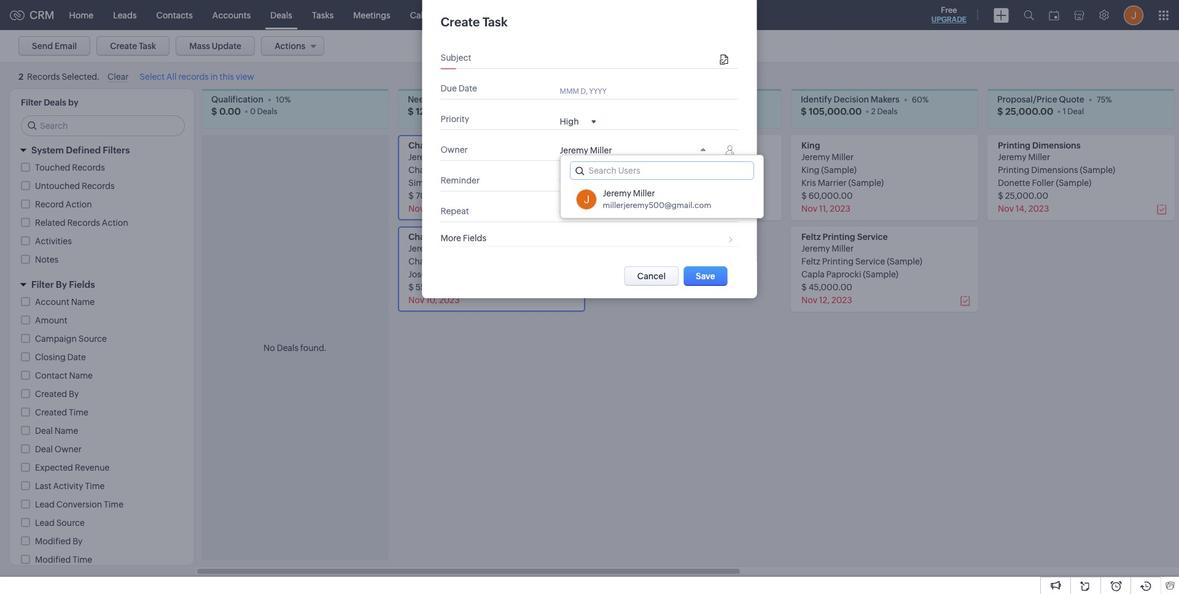 Task type: locate. For each thing, give the bounding box(es) containing it.
0 vertical spatial created
[[35, 390, 67, 399]]

20
[[481, 95, 491, 104]]

owner down priority
[[441, 145, 468, 155]]

action
[[66, 200, 92, 210], [102, 218, 128, 228]]

1 horizontal spatial 2
[[872, 107, 876, 116]]

filter
[[21, 98, 42, 108], [31, 280, 54, 290]]

source for campaign source
[[79, 334, 107, 344]]

dimensions up the printing dimensions (sample) link
[[1033, 141, 1081, 151]]

modified by
[[35, 537, 83, 547]]

crm link
[[10, 9, 54, 22]]

$ down kris
[[802, 191, 807, 201]]

jeremy up donette
[[999, 152, 1027, 162]]

name down closing date
[[69, 371, 93, 381]]

create task down leads
[[110, 41, 156, 51]]

task right reports
[[483, 15, 508, 29]]

None submit
[[684, 267, 728, 286]]

time down modified by
[[73, 556, 92, 565]]

2 for 2 deals
[[872, 107, 876, 116]]

(sample)
[[638, 165, 674, 175], [822, 165, 857, 175], [1081, 165, 1116, 175], [661, 178, 697, 188], [849, 178, 884, 188], [1057, 178, 1092, 188], [887, 257, 923, 267], [864, 270, 899, 280]]

1 vertical spatial filter
[[31, 280, 54, 290]]

0 horizontal spatial create
[[110, 41, 137, 51]]

5 % from the left
[[1106, 95, 1113, 104]]

crm
[[29, 9, 54, 22]]

deal right 1 on the top of page
[[1068, 107, 1085, 116]]

records down touched records on the left
[[82, 181, 115, 191]]

0 vertical spatial modified
[[35, 537, 71, 547]]

task inside button
[[139, 41, 156, 51]]

0 horizontal spatial action
[[66, 200, 92, 210]]

record
[[35, 200, 64, 210]]

0 vertical spatial chemel
[[605, 141, 637, 151]]

1 vertical spatial 25,000.00
[[1006, 191, 1049, 201]]

0 vertical spatial by
[[56, 280, 67, 290]]

created time
[[35, 408, 89, 418]]

identify decision makers
[[801, 95, 900, 104]]

miller inside feltz printing service jeremy miller feltz printing service (sample) capla paprocki (sample) $ 45,000.00 nov 12, 2023
[[832, 244, 854, 254]]

deal for deal owner
[[35, 445, 53, 455]]

1 lead from the top
[[35, 500, 55, 510]]

due
[[441, 84, 457, 93]]

1 vertical spatial action
[[102, 218, 128, 228]]

filter down stageview
[[21, 98, 42, 108]]

lead
[[35, 500, 55, 510], [35, 519, 55, 528]]

$ down donette
[[999, 191, 1004, 201]]

$ down needs on the top left
[[408, 106, 414, 116]]

repeat
[[441, 206, 469, 216]]

0 vertical spatial 25,000.00
[[1006, 106, 1054, 116]]

2 for 2 records selected.
[[18, 72, 23, 82]]

by inside 'filter by fields' dropdown button
[[56, 280, 67, 290]]

date right due on the top left of page
[[459, 84, 477, 93]]

2 created from the top
[[35, 408, 67, 418]]

needs analysis
[[408, 95, 469, 104]]

lead up modified by
[[35, 519, 55, 528]]

filter for filter deals by
[[21, 98, 42, 108]]

deals right no
[[277, 343, 299, 353]]

miller inside jeremy miller millerjeremy500@gmail.com
[[633, 189, 656, 198]]

printing up paprocki on the top right of page
[[823, 257, 854, 267]]

1
[[1063, 107, 1067, 116]]

filter by fields
[[31, 280, 95, 290]]

(sample) up 'kris marrier (sample)' link
[[822, 165, 857, 175]]

1 vertical spatial create task
[[110, 41, 156, 51]]

2023 down 45,000.00
[[832, 296, 853, 305]]

2023 inside 'printing dimensions jeremy miller printing dimensions (sample) donette foller (sample) $ 25,000.00 nov 14, 2023'
[[1029, 204, 1050, 214]]

2 records selected.
[[18, 72, 100, 82]]

jeremy inside 'printing dimensions jeremy miller printing dimensions (sample) donette foller (sample) $ 25,000.00 nov 14, 2023'
[[999, 152, 1027, 162]]

2 vertical spatial by
[[73, 537, 83, 547]]

1 created from the top
[[35, 390, 67, 399]]

king
[[802, 141, 821, 151], [802, 165, 820, 175]]

0 horizontal spatial date
[[67, 353, 86, 363]]

0 vertical spatial filter
[[21, 98, 42, 108]]

$ 0.00
[[211, 106, 241, 116]]

view
[[236, 72, 254, 82]]

time down the revenue at left
[[85, 482, 105, 492]]

10
[[276, 95, 285, 104]]

1 vertical spatial create
[[110, 41, 137, 51]]

filter inside 'filter by fields' dropdown button
[[31, 280, 54, 290]]

modified for modified time
[[35, 556, 71, 565]]

leads link
[[103, 0, 147, 30]]

1 vertical spatial dimensions
[[1032, 165, 1079, 175]]

deals for filter deals by
[[44, 98, 66, 108]]

date down campaign source
[[67, 353, 86, 363]]

stageview
[[18, 72, 67, 82]]

no
[[264, 343, 275, 353]]

date for due date
[[459, 84, 477, 93]]

records for touched
[[72, 163, 105, 173]]

0 horizontal spatial records
[[27, 72, 60, 82]]

1 vertical spatial records
[[82, 181, 115, 191]]

0 vertical spatial 2
[[18, 72, 23, 82]]

by up the modified time
[[73, 537, 83, 547]]

service up capla paprocki (sample) 'link'
[[856, 257, 886, 267]]

subject name lookup image
[[721, 55, 729, 65]]

jeremy inside jeremy miller millerjeremy500@gmail.com
[[603, 189, 632, 198]]

0 vertical spatial create task
[[441, 15, 508, 29]]

feltz printing service link
[[802, 232, 888, 242]]

deals for 0 deals
[[257, 107, 278, 116]]

miller up "chemel (sample)" link
[[636, 152, 658, 162]]

60,000.00
[[809, 191, 853, 201]]

modified down modified by
[[35, 556, 71, 565]]

None button
[[625, 267, 679, 286]]

3 % from the left
[[698, 95, 704, 104]]

name down created time
[[55, 426, 78, 436]]

1 king from the top
[[802, 141, 821, 151]]

$ inside 'printing dimensions jeremy miller printing dimensions (sample) donette foller (sample) $ 25,000.00 nov 14, 2023'
[[999, 191, 1004, 201]]

25,000.00 up 14, on the top of the page
[[1006, 191, 1049, 201]]

value proposition
[[605, 95, 675, 104]]

0 vertical spatial fields
[[463, 234, 487, 243]]

miller down printing dimensions link in the right of the page
[[1029, 152, 1051, 162]]

touched
[[35, 163, 70, 173]]

feltz printing service (sample) link
[[802, 257, 923, 267]]

nov
[[605, 204, 621, 214], [802, 204, 818, 214], [999, 204, 1015, 214], [802, 296, 818, 305]]

1 horizontal spatial action
[[102, 218, 128, 228]]

printing down $ 25,000.00
[[999, 141, 1031, 151]]

miller up the james
[[590, 146, 613, 155]]

subject
[[441, 53, 472, 63]]

1 horizontal spatial date
[[459, 84, 477, 93]]

lead down last
[[35, 500, 55, 510]]

1 vertical spatial feltz
[[802, 257, 821, 267]]

by for filter
[[56, 280, 67, 290]]

1 vertical spatial modified
[[35, 556, 71, 565]]

2 deals
[[872, 107, 898, 116]]

by for created
[[69, 390, 79, 399]]

1 horizontal spatial create
[[441, 15, 480, 29]]

1 vertical spatial deal
[[35, 426, 53, 436]]

filter up account at the left of the page
[[31, 280, 54, 290]]

0 vertical spatial date
[[459, 84, 477, 93]]

0 vertical spatial lead
[[35, 500, 55, 510]]

10 %
[[276, 95, 291, 104]]

2 25,000.00 from the top
[[1006, 191, 1049, 201]]

service up feltz printing service (sample) link
[[858, 232, 888, 242]]

$ left '0.00'
[[211, 106, 217, 116]]

1 vertical spatial source
[[56, 519, 85, 528]]

0 horizontal spatial create task
[[110, 41, 156, 51]]

$ down identify
[[801, 106, 807, 116]]

account name
[[35, 297, 95, 307]]

jeremy down king link
[[802, 152, 830, 162]]

printing
[[999, 141, 1031, 151], [999, 165, 1030, 175], [823, 232, 856, 242], [823, 257, 854, 267]]

deals up actions
[[271, 10, 292, 20]]

jeremy down the james
[[603, 189, 632, 198]]

nov left 9,
[[605, 204, 621, 214]]

printing up donette
[[999, 165, 1030, 175]]

untouched records
[[35, 181, 115, 191]]

High field
[[560, 116, 597, 127]]

decision
[[834, 95, 870, 104]]

lead conversion time
[[35, 500, 124, 510]]

records up the filter deals by
[[27, 72, 60, 82]]

defined
[[66, 145, 101, 155]]

nov left 12,
[[802, 296, 818, 305]]

1 vertical spatial task
[[139, 41, 156, 51]]

1 chemel from the top
[[605, 141, 637, 151]]

date
[[459, 84, 477, 93], [67, 353, 86, 363]]

by up account name
[[56, 280, 67, 290]]

(sample) up capla paprocki (sample) 'link'
[[887, 257, 923, 267]]

kris
[[802, 178, 817, 188]]

king up king (sample) link
[[802, 141, 821, 151]]

create inside button
[[110, 41, 137, 51]]

email
[[55, 41, 77, 51]]

0.00
[[219, 106, 241, 116]]

source right campaign
[[79, 334, 107, 344]]

0 vertical spatial feltz
[[802, 232, 821, 242]]

1 horizontal spatial fields
[[463, 234, 487, 243]]

2 vertical spatial records
[[67, 218, 100, 228]]

create up subject
[[441, 15, 480, 29]]

$ inside king jeremy miller king (sample) kris marrier (sample) $ 60,000.00 nov 11, 2023
[[802, 191, 807, 201]]

dimensions up donette foller (sample) link
[[1032, 165, 1079, 175]]

$ inside feltz printing service jeremy miller feltz printing service (sample) capla paprocki (sample) $ 45,000.00 nov 12, 2023
[[802, 283, 807, 293]]

0 horizontal spatial fields
[[69, 280, 95, 290]]

$ 125,000.00
[[408, 106, 468, 116]]

name down 'filter by fields' dropdown button
[[71, 297, 95, 307]]

feltz up 'capla'
[[802, 257, 821, 267]]

amount
[[35, 316, 67, 326]]

feltz down 11,
[[802, 232, 821, 242]]

1 horizontal spatial records
[[178, 72, 209, 82]]

MMM d, yyyy text field
[[560, 86, 628, 96]]

miller down venere
[[633, 189, 656, 198]]

Jeremy Miller field
[[560, 146, 712, 157]]

chemel (sample) link
[[605, 165, 674, 175]]

lead for lead source
[[35, 519, 55, 528]]

miller inside chemel jeremy miller chemel (sample) james venere (sample) $ 70,000.00 nov 9, 2023
[[636, 152, 658, 162]]

0 vertical spatial name
[[71, 297, 95, 307]]

records left in
[[178, 72, 209, 82]]

create task inside button
[[110, 41, 156, 51]]

4 % from the left
[[923, 95, 929, 104]]

1 vertical spatial name
[[69, 371, 93, 381]]

miller up king (sample) link
[[832, 152, 854, 162]]

2023 right 14, on the top of the page
[[1029, 204, 1050, 214]]

Search Users text field
[[571, 162, 754, 179]]

jeremy inside feltz printing service jeremy miller feltz printing service (sample) capla paprocki (sample) $ 45,000.00 nov 12, 2023
[[802, 244, 830, 254]]

deal
[[1068, 107, 1085, 116], [35, 426, 53, 436], [35, 445, 53, 455]]

records down defined
[[72, 163, 105, 173]]

25,000.00
[[1006, 106, 1054, 116], [1006, 191, 1049, 201]]

deals for no deals found.
[[277, 343, 299, 353]]

deal up deal owner
[[35, 426, 53, 436]]

donette
[[999, 178, 1031, 188]]

chemel up "chemel (sample)" link
[[605, 141, 637, 151]]

task
[[483, 15, 508, 29], [139, 41, 156, 51]]

(sample) down feltz printing service (sample) link
[[864, 270, 899, 280]]

create task up subject
[[441, 15, 508, 29]]

2 lead from the top
[[35, 519, 55, 528]]

0 horizontal spatial owner
[[55, 445, 82, 455]]

upgrade
[[932, 15, 967, 24]]

jeremy down chemel link
[[605, 152, 634, 162]]

miller down feltz printing service link
[[832, 244, 854, 254]]

deals left by
[[44, 98, 66, 108]]

1 vertical spatial by
[[69, 390, 79, 399]]

by
[[68, 98, 78, 108]]

2 vertical spatial deal
[[35, 445, 53, 455]]

jeremy inside 'field'
[[560, 146, 589, 155]]

jeremy miller
[[560, 146, 613, 155]]

nov left 11,
[[802, 204, 818, 214]]

None text field
[[560, 54, 718, 63]]

created up the deal name
[[35, 408, 67, 418]]

20 %
[[481, 95, 497, 104]]

2023 inside chemel jeremy miller chemel (sample) james venere (sample) $ 70,000.00 nov 9, 2023
[[632, 204, 653, 214]]

1 vertical spatial fields
[[69, 280, 95, 290]]

0 vertical spatial create
[[441, 15, 480, 29]]

value
[[605, 95, 627, 104]]

created by
[[35, 390, 79, 399]]

modified down lead source
[[35, 537, 71, 547]]

owner up the expected revenue
[[55, 445, 82, 455]]

fields up account name
[[69, 280, 95, 290]]

name for account name
[[71, 297, 95, 307]]

0 vertical spatial owner
[[441, 145, 468, 155]]

0 horizontal spatial 2
[[18, 72, 23, 82]]

create down leads
[[110, 41, 137, 51]]

1 vertical spatial created
[[35, 408, 67, 418]]

source down conversion
[[56, 519, 85, 528]]

1 horizontal spatial owner
[[441, 145, 468, 155]]

paprocki
[[827, 270, 862, 280]]

% for $ 25,000.00
[[1106, 95, 1113, 104]]

1 modified from the top
[[35, 537, 71, 547]]

2 down makers
[[872, 107, 876, 116]]

quote
[[1060, 95, 1085, 104]]

2 vertical spatial name
[[55, 426, 78, 436]]

chemel up the james
[[605, 165, 637, 175]]

jeremy down high
[[560, 146, 589, 155]]

0 vertical spatial king
[[802, 141, 821, 151]]

deal up expected
[[35, 445, 53, 455]]

logo image
[[10, 10, 25, 20]]

modified for modified by
[[35, 537, 71, 547]]

mass
[[189, 41, 210, 51]]

home
[[69, 10, 93, 20]]

last
[[35, 482, 51, 492]]

2023 down 70,000.00
[[632, 204, 653, 214]]

2 records from the left
[[178, 72, 209, 82]]

$ inside chemel jeremy miller chemel (sample) james venere (sample) $ 70,000.00 nov 9, 2023
[[605, 191, 611, 201]]

nov left 14, on the top of the page
[[999, 204, 1015, 214]]

1 horizontal spatial task
[[483, 15, 508, 29]]

jeremy
[[560, 146, 589, 155], [605, 152, 634, 162], [802, 152, 830, 162], [999, 152, 1027, 162], [603, 189, 632, 198], [802, 244, 830, 254]]

1 vertical spatial king
[[802, 165, 820, 175]]

$ down 'capla'
[[802, 283, 807, 293]]

king up kris
[[802, 165, 820, 175]]

fields
[[463, 234, 487, 243], [69, 280, 95, 290]]

1 vertical spatial 2
[[872, 107, 876, 116]]

proposal/price quote
[[998, 95, 1085, 104]]

king jeremy miller king (sample) kris marrier (sample) $ 60,000.00 nov 11, 2023
[[802, 141, 884, 214]]

Search text field
[[22, 116, 184, 136]]

deals down makers
[[878, 107, 898, 116]]

action down untouched records
[[102, 218, 128, 228]]

home link
[[59, 0, 103, 30]]

records down record action
[[67, 218, 100, 228]]

task up select
[[139, 41, 156, 51]]

created down contact
[[35, 390, 67, 399]]

fields right the "more"
[[463, 234, 487, 243]]

deals right 0
[[257, 107, 278, 116]]

meetings link
[[344, 0, 401, 30]]

send
[[32, 41, 53, 51]]

action up related records action
[[66, 200, 92, 210]]

2023 down 60,000.00
[[830, 204, 851, 214]]

create task button
[[97, 36, 170, 56]]

created
[[35, 390, 67, 399], [35, 408, 67, 418]]

0 vertical spatial source
[[79, 334, 107, 344]]

2 modified from the top
[[35, 556, 71, 565]]

1 % from the left
[[285, 95, 291, 104]]

$ down the james
[[605, 191, 611, 201]]

tasks
[[312, 10, 334, 20]]

2 up the filter deals by
[[18, 72, 23, 82]]

by down contact name at the left
[[69, 390, 79, 399]]

0 vertical spatial records
[[72, 163, 105, 173]]

accounts link
[[203, 0, 261, 30]]

name
[[71, 297, 95, 307], [69, 371, 93, 381], [55, 426, 78, 436]]

high
[[560, 117, 579, 127]]

25,000.00 down proposal/price
[[1006, 106, 1054, 116]]

1 vertical spatial date
[[67, 353, 86, 363]]

mass update
[[189, 41, 242, 51]]

0 horizontal spatial task
[[139, 41, 156, 51]]

deals link
[[261, 0, 302, 30]]

donette foller (sample) link
[[999, 178, 1092, 188]]

(sample) down the printing dimensions (sample) link
[[1057, 178, 1092, 188]]

1 vertical spatial lead
[[35, 519, 55, 528]]

1 vertical spatial chemel
[[605, 165, 637, 175]]



Task type: vqa. For each thing, say whether or not it's contained in the screenshot.
Save and New button
no



Task type: describe. For each thing, give the bounding box(es) containing it.
proposition
[[628, 95, 675, 104]]

records for related
[[67, 218, 100, 228]]

contact
[[35, 371, 67, 381]]

calls
[[410, 10, 430, 20]]

created for created by
[[35, 390, 67, 399]]

1 vertical spatial owner
[[55, 445, 82, 455]]

james
[[605, 178, 630, 188]]

free
[[942, 6, 958, 15]]

source for lead source
[[56, 519, 85, 528]]

75 %
[[1097, 95, 1113, 104]]

40 %
[[688, 95, 704, 104]]

millerjeremy500@gmail.com
[[603, 201, 712, 210]]

0 vertical spatial task
[[483, 15, 508, 29]]

by for modified
[[73, 537, 83, 547]]

record action
[[35, 200, 92, 210]]

% for $ 0.00
[[285, 95, 291, 104]]

select all records in this view
[[140, 72, 254, 82]]

proposal/price
[[998, 95, 1058, 104]]

created for created time
[[35, 408, 67, 418]]

0 vertical spatial dimensions
[[1033, 141, 1081, 151]]

clear
[[108, 72, 129, 82]]

feltz printing service jeremy miller feltz printing service (sample) capla paprocki (sample) $ 45,000.00 nov 12, 2023
[[802, 232, 923, 305]]

system defined filters button
[[10, 139, 194, 161]]

accounts
[[213, 10, 251, 20]]

select
[[140, 72, 165, 82]]

leads
[[113, 10, 137, 20]]

printing dimensions link
[[999, 141, 1081, 151]]

meetings
[[354, 10, 391, 20]]

untouched
[[35, 181, 80, 191]]

105,000.00
[[809, 106, 863, 116]]

in
[[211, 72, 218, 82]]

0 vertical spatial action
[[66, 200, 92, 210]]

14,
[[1016, 204, 1027, 214]]

jeremy miller option
[[561, 184, 764, 215]]

campaigns
[[500, 10, 546, 20]]

send email button
[[18, 36, 91, 56]]

1 vertical spatial service
[[856, 257, 886, 267]]

all
[[167, 72, 177, 82]]

no deals found.
[[264, 343, 327, 353]]

system
[[31, 145, 64, 155]]

1 feltz from the top
[[802, 232, 821, 242]]

king link
[[802, 141, 821, 151]]

send email
[[32, 41, 77, 51]]

1 25,000.00 from the top
[[1006, 106, 1054, 116]]

filter by fields button
[[10, 274, 194, 296]]

70,000.00
[[612, 191, 656, 201]]

actions
[[275, 41, 306, 51]]

reports link
[[440, 0, 491, 30]]

0 vertical spatial deal
[[1068, 107, 1085, 116]]

12,
[[820, 296, 830, 305]]

miller inside king jeremy miller king (sample) kris marrier (sample) $ 60,000.00 nov 11, 2023
[[832, 152, 854, 162]]

calls link
[[401, 0, 440, 30]]

conversion
[[56, 500, 102, 510]]

jeremy miller millerjeremy500@gmail.com
[[603, 189, 712, 210]]

contact name
[[35, 371, 93, 381]]

identify
[[801, 95, 833, 104]]

nov inside king jeremy miller king (sample) kris marrier (sample) $ 60,000.00 nov 11, 2023
[[802, 204, 818, 214]]

$ 25,000.00
[[998, 106, 1054, 116]]

$ down proposal/price
[[998, 106, 1004, 116]]

name for contact name
[[69, 371, 93, 381]]

(sample) up james venere (sample) link
[[638, 165, 674, 175]]

modified time
[[35, 556, 92, 565]]

$ 105,000.00
[[801, 106, 863, 116]]

expected
[[35, 463, 73, 473]]

deal name
[[35, 426, 78, 436]]

2 % from the left
[[491, 95, 497, 104]]

0 vertical spatial service
[[858, 232, 888, 242]]

venere
[[632, 178, 660, 188]]

nov inside feltz printing service jeremy miller feltz printing service (sample) capla paprocki (sample) $ 45,000.00 nov 12, 2023
[[802, 296, 818, 305]]

selected.
[[62, 72, 100, 82]]

capla paprocki (sample) link
[[802, 270, 899, 280]]

jeremy inside chemel jeremy miller chemel (sample) james venere (sample) $ 70,000.00 nov 9, 2023
[[605, 152, 634, 162]]

needs
[[408, 95, 434, 104]]

reports
[[449, 10, 481, 20]]

campaign source
[[35, 334, 107, 344]]

analysis
[[436, 95, 469, 104]]

1 records from the left
[[27, 72, 60, 82]]

2 feltz from the top
[[802, 257, 821, 267]]

2 king from the top
[[802, 165, 820, 175]]

activity
[[53, 482, 83, 492]]

40
[[688, 95, 698, 104]]

filters
[[103, 145, 130, 155]]

james venere (sample) link
[[605, 178, 697, 188]]

% for $ 105,000.00
[[923, 95, 929, 104]]

more fields
[[441, 234, 487, 243]]

lead for lead conversion time
[[35, 500, 55, 510]]

time right conversion
[[104, 500, 124, 510]]

60
[[912, 95, 923, 104]]

printing down 11,
[[823, 232, 856, 242]]

9,
[[623, 204, 630, 214]]

contacts
[[156, 10, 193, 20]]

miller inside 'field'
[[590, 146, 613, 155]]

date for closing date
[[67, 353, 86, 363]]

revenue
[[75, 463, 110, 473]]

capla
[[802, 270, 825, 280]]

printing dimensions (sample) link
[[999, 165, 1116, 175]]

closing
[[35, 353, 66, 363]]

nov inside 'printing dimensions jeremy miller printing dimensions (sample) donette foller (sample) $ 25,000.00 nov 14, 2023'
[[999, 204, 1015, 214]]

2 chemel from the top
[[605, 165, 637, 175]]

2023 inside feltz printing service jeremy miller feltz printing service (sample) capla paprocki (sample) $ 45,000.00 nov 12, 2023
[[832, 296, 853, 305]]

nov inside chemel jeremy miller chemel (sample) james venere (sample) $ 70,000.00 nov 9, 2023
[[605, 204, 621, 214]]

deals for 2 deals
[[878, 107, 898, 116]]

(sample) up jeremy miller millerjeremy500@gmail.com
[[661, 178, 697, 188]]

deal for deal name
[[35, 426, 53, 436]]

(sample) right 'marrier'
[[849, 178, 884, 188]]

fields inside dropdown button
[[69, 280, 95, 290]]

mass update button
[[176, 36, 255, 56]]

25,000.00 inside 'printing dimensions jeremy miller printing dimensions (sample) donette foller (sample) $ 25,000.00 nov 14, 2023'
[[1006, 191, 1049, 201]]

account
[[35, 297, 69, 307]]

(sample) up donette foller (sample) link
[[1081, 165, 1116, 175]]

miller inside 'printing dimensions jeremy miller printing dimensions (sample) donette foller (sample) $ 25,000.00 nov 14, 2023'
[[1029, 152, 1051, 162]]

last activity time
[[35, 482, 105, 492]]

125,000.00
[[416, 106, 468, 116]]

records for untouched
[[82, 181, 115, 191]]

1 horizontal spatial create task
[[441, 15, 508, 29]]

lead source
[[35, 519, 85, 528]]

2023 inside king jeremy miller king (sample) kris marrier (sample) $ 60,000.00 nov 11, 2023
[[830, 204, 851, 214]]

jeremy inside king jeremy miller king (sample) kris marrier (sample) $ 60,000.00 nov 11, 2023
[[802, 152, 830, 162]]

name for deal name
[[55, 426, 78, 436]]

time down the created by
[[69, 408, 89, 418]]

75
[[1097, 95, 1106, 104]]

contacts link
[[147, 0, 203, 30]]

filter for filter by fields
[[31, 280, 54, 290]]



